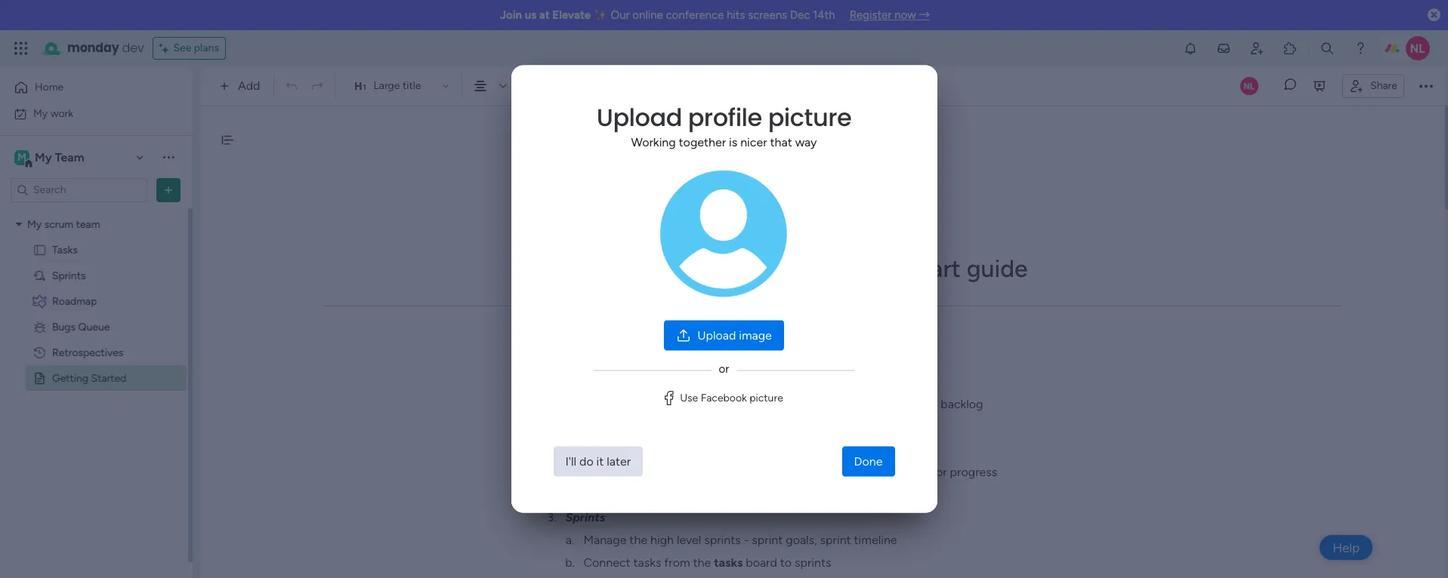 Task type: vqa. For each thing, say whether or not it's contained in the screenshot.
LARGE TITLE
yes



Task type: locate. For each thing, give the bounding box(es) containing it.
1 horizontal spatial tasks
[[714, 556, 743, 570]]

elevate
[[552, 8, 591, 22]]

of
[[795, 465, 807, 480]]

my left work
[[33, 107, 48, 120]]

0 vertical spatial getting started
[[528, 159, 736, 198]]

monday up home button
[[67, 39, 119, 57]]

1 a from the top
[[566, 465, 572, 480]]

a left "do" on the bottom of the page
[[566, 465, 572, 480]]

do
[[579, 454, 593, 469]]

0 vertical spatial to
[[741, 255, 765, 283]]

getting
[[528, 159, 629, 198], [52, 372, 88, 385]]

0 vertical spatial manage
[[584, 397, 627, 412]]

1 vertical spatial sprints
[[565, 511, 605, 525]]

my for my work
[[33, 107, 48, 120]]

a up b
[[566, 533, 572, 548]]

following
[[656, 352, 706, 366]]

1 vertical spatial started
[[91, 372, 126, 385]]

my right caret down icon
[[27, 218, 42, 231]]

0 vertical spatial upload
[[597, 100, 682, 134]]

1 vertical spatial upload
[[697, 328, 736, 343]]

sprints right "3 ."
[[565, 511, 605, 525]]

profile
[[688, 100, 762, 134]]

. for roadmap
[[554, 443, 556, 457]]

0 horizontal spatial getting started
[[52, 372, 126, 385]]

1 vertical spatial monday
[[771, 255, 858, 283]]

from
[[664, 556, 690, 570]]

the right of
[[810, 465, 828, 480]]

guide
[[967, 255, 1028, 283]]

that
[[770, 135, 792, 149]]

2 vertical spatial my
[[27, 218, 42, 231]]

tasks
[[633, 556, 661, 570], [714, 556, 743, 570]]

upload for profile
[[597, 100, 682, 134]]

getting started
[[528, 159, 736, 198], [52, 372, 126, 385]]

2 manage from the top
[[584, 533, 627, 548]]

0 vertical spatial a .
[[566, 465, 574, 480]]

sprints right upcoming
[[800, 397, 837, 412]]

and left monitor
[[882, 465, 902, 480]]

2 a from the top
[[566, 533, 572, 548]]

monday down 11:58
[[771, 255, 858, 283]]

1 sprint from the left
[[752, 533, 783, 548]]

board down prioritize
[[902, 420, 933, 434]]

plan
[[699, 397, 722, 412]]

0 vertical spatial public board image
[[32, 243, 47, 257]]

your left epics,
[[643, 465, 667, 480]]

1 vertical spatial a
[[566, 533, 572, 548]]

i'll
[[565, 454, 576, 469]]

0 vertical spatial sprints
[[52, 269, 86, 282]]

1 horizontal spatial sprint
[[820, 533, 851, 548]]

for
[[725, 397, 740, 412]]

2 vertical spatial and
[[882, 465, 902, 480]]

board down -
[[746, 556, 777, 570]]

sprint right goals, in the bottom right of the page
[[820, 533, 851, 548]]

getting started down working
[[528, 159, 736, 198]]

picture right for
[[750, 391, 783, 404]]

manage
[[584, 397, 627, 412], [584, 533, 627, 548]]

1 vertical spatial manage
[[584, 533, 627, 548]]

0 horizontal spatial getting
[[52, 372, 88, 385]]

roadmap inside list box
[[52, 295, 97, 308]]

2 a . from the top
[[566, 533, 574, 548]]

dev left 'see'
[[122, 39, 144, 57]]

my work
[[33, 107, 73, 120]]

my inside workspace selection element
[[35, 150, 52, 164]]

connect tasks from the tasks board to sprints
[[584, 556, 831, 570]]

1 a . from the top
[[566, 465, 574, 480]]

manage for manage your sprints, plan for upcoming sprints and prioritize your backlog
[[584, 397, 627, 412]]

1 manage from the top
[[584, 397, 627, 412]]

learn about the structure
[[567, 329, 711, 344]]

0 horizontal spatial monday
[[67, 39, 119, 57]]

1 horizontal spatial monday
[[771, 255, 858, 283]]

1 public board image from the top
[[32, 243, 47, 257]]

started inside list box
[[91, 372, 126, 385]]

a . up b .
[[566, 533, 574, 548]]

1 horizontal spatial and
[[840, 397, 860, 412]]

public board image
[[32, 243, 47, 257], [32, 371, 47, 386]]

2 vertical spatial sprints
[[795, 556, 831, 570]]

1 horizontal spatial getting started
[[528, 159, 736, 198]]

my
[[33, 107, 48, 120], [35, 150, 52, 164], [27, 218, 42, 231]]

workspace selection element
[[14, 148, 87, 168]]

your left sprints,
[[630, 397, 654, 412]]

boards
[[709, 352, 746, 366]]

picture inside upload profile picture working together is nicer that way
[[768, 100, 851, 134]]

sprints down goals, in the bottom right of the page
[[795, 556, 831, 570]]

to
[[741, 255, 765, 283], [780, 556, 792, 570]]

14th
[[813, 8, 835, 22]]

picture inside button
[[750, 391, 783, 404]]

1 horizontal spatial to
[[780, 556, 792, 570]]

high
[[650, 533, 674, 548]]

done
[[854, 454, 883, 469]]

upload for image
[[697, 328, 736, 343]]

the right about
[[637, 329, 655, 344]]

backlog
[[941, 397, 983, 412]]

manage down has
[[584, 397, 627, 412]]

use facebook picture button
[[659, 386, 789, 410]]

0 horizontal spatial board
[[746, 556, 777, 570]]

11:58
[[800, 208, 824, 221]]

0 vertical spatial picture
[[768, 100, 851, 134]]

0 vertical spatial getting
[[528, 159, 629, 198]]

0 vertical spatial dev
[[122, 39, 144, 57]]

0 vertical spatial started
[[635, 159, 736, 198]]

my right workspace image
[[35, 150, 52, 164]]

upload up 'boards' in the bottom of the page
[[697, 328, 736, 343]]

to down goals, in the bottom right of the page
[[780, 556, 792, 570]]

1 tasks from the left
[[633, 556, 661, 570]]

upload inside upload profile picture working together is nicer that way
[[597, 100, 682, 134]]

a for manage
[[566, 533, 572, 548]]

0 horizontal spatial sprint
[[752, 533, 783, 548]]

goals,
[[786, 533, 817, 548]]

. for manage the high level sprints - sprint goals, sprint timeline
[[572, 533, 574, 548]]

picture for facebook
[[750, 391, 783, 404]]

picture up way
[[768, 100, 851, 134]]

0 horizontal spatial sprints
[[52, 269, 86, 282]]

1 vertical spatial board
[[746, 556, 777, 570]]

tasks down manage the high level sprints - sprint goals, sprint timeline
[[714, 556, 743, 570]]

sprint right -
[[752, 533, 783, 548]]

upload image button
[[664, 321, 784, 351]]

at
[[539, 8, 550, 22]]

dev
[[122, 39, 144, 57], [864, 255, 904, 283]]

sprints left -
[[704, 533, 741, 548]]

0 vertical spatial my
[[33, 107, 48, 120]]

b
[[565, 556, 572, 570]]

0 horizontal spatial roadmap
[[52, 295, 97, 308]]

1 vertical spatial getting started
[[52, 372, 126, 385]]

1 horizontal spatial getting
[[528, 159, 629, 198]]

started down "together"
[[635, 159, 736, 198]]

1 horizontal spatial upload
[[697, 328, 736, 343]]

picture
[[768, 100, 851, 134], [750, 391, 783, 404]]

1 vertical spatial public board image
[[32, 371, 47, 386]]

monday
[[67, 39, 119, 57], [771, 255, 858, 283]]

help
[[1333, 540, 1360, 556]]

1 vertical spatial roadmap
[[565, 443, 620, 457]]

notifications image
[[1183, 41, 1198, 56]]

my inside button
[[33, 107, 48, 120]]

and down image
[[749, 352, 769, 366]]

option
[[0, 211, 193, 214]]

getting started down retrospectives
[[52, 372, 126, 385]]

1 vertical spatial picture
[[750, 391, 783, 404]]

tasks down the high
[[633, 556, 661, 570]]

1 vertical spatial my
[[35, 150, 52, 164]]

0 horizontal spatial tasks
[[633, 556, 661, 570]]

0 vertical spatial roadmap
[[52, 295, 97, 308]]

manage up connect
[[584, 533, 627, 548]]

our
[[611, 8, 630, 22]]

started down retrospectives
[[91, 372, 126, 385]]

1 horizontal spatial started
[[635, 159, 736, 198]]

21,
[[754, 208, 767, 221]]

3 .
[[547, 511, 556, 525]]

started
[[635, 159, 736, 198], [91, 372, 126, 385]]

large
[[374, 79, 400, 92]]

upload up working
[[597, 100, 682, 134]]

the
[[637, 329, 655, 344], [635, 352, 653, 366], [810, 465, 828, 480], [630, 533, 647, 548], [693, 556, 711, 570]]

add to favorites image
[[751, 171, 766, 186]]

noah lott image
[[1406, 36, 1430, 60]]

0 horizontal spatial upload
[[597, 100, 682, 134]]

team
[[76, 218, 100, 231]]

2 public board image from the top
[[32, 371, 47, 386]]

1 vertical spatial a .
[[566, 533, 574, 548]]

0 horizontal spatial started
[[91, 372, 126, 385]]

document your epics, provide visibility of the roadmap and monitor progress
[[584, 465, 997, 480]]

getting started inside field
[[528, 159, 736, 198]]

apps image
[[1283, 41, 1298, 56]]

.
[[554, 443, 556, 457], [572, 465, 574, 480], [554, 511, 556, 525], [572, 533, 574, 548], [572, 556, 575, 570]]

dec
[[790, 8, 810, 22]]

started inside field
[[635, 159, 736, 198]]

to down the created nov 21, 2023, 11:58
[[741, 255, 765, 283]]

manage your sprints, plan for upcoming sprints and prioritize your backlog
[[584, 397, 983, 412]]

profile image
[[660, 170, 788, 298]]

a . left "do" on the bottom of the page
[[566, 465, 574, 480]]

sprint
[[752, 533, 783, 548], [820, 533, 851, 548]]

join us at elevate ✨ our online conference hits screens dec 14th
[[500, 8, 835, 22]]

0 vertical spatial a
[[566, 465, 572, 480]]

1 vertical spatial getting
[[52, 372, 88, 385]]

progress
[[950, 465, 997, 480]]

start
[[910, 255, 961, 283]]

sprints
[[52, 269, 86, 282], [565, 511, 605, 525]]

public board image for getting started
[[32, 371, 47, 386]]

large title
[[374, 79, 421, 92]]

a
[[566, 465, 572, 480], [566, 533, 572, 548]]

and
[[749, 352, 769, 366], [840, 397, 860, 412], [882, 465, 902, 480]]

0 vertical spatial board
[[902, 420, 933, 434]]

list box
[[0, 208, 193, 579]]

sprints down tasks
[[52, 269, 86, 282]]

created
[[690, 208, 729, 221]]

2 horizontal spatial and
[[882, 465, 902, 480]]

upload inside button
[[697, 328, 736, 343]]

0 horizontal spatial dev
[[122, 39, 144, 57]]

see
[[173, 42, 191, 54]]

2 sprint from the left
[[820, 533, 851, 548]]

conference
[[666, 8, 724, 22]]

0 horizontal spatial and
[[749, 352, 769, 366]]

register now → link
[[850, 8, 930, 22]]

0 vertical spatial and
[[749, 352, 769, 366]]

online
[[633, 8, 663, 22]]

dev left start
[[864, 255, 904, 283]]

see plans button
[[153, 37, 226, 60]]

1 horizontal spatial dev
[[864, 255, 904, 283]]

b .
[[565, 556, 575, 570]]

picture for profile
[[768, 100, 851, 134]]

0 vertical spatial monday
[[67, 39, 119, 57]]

1 horizontal spatial roadmap
[[565, 443, 620, 457]]

Search in workspace field
[[32, 181, 126, 199]]

and left prioritize
[[840, 397, 860, 412]]

. for sprints
[[554, 511, 556, 525]]

connect
[[584, 556, 630, 570]]

v2 ellipsis image
[[1419, 76, 1433, 96]]

level
[[677, 533, 701, 548]]



Task type: describe. For each thing, give the bounding box(es) containing it.
roadmap
[[831, 465, 879, 480]]

. for document your epics, provide visibility of the roadmap and monitor progress
[[572, 465, 574, 480]]

share button
[[1342, 74, 1404, 98]]

epics,
[[670, 465, 702, 480]]

my scrum team
[[27, 218, 100, 231]]

sprints,
[[657, 397, 696, 412]]

m
[[17, 151, 26, 164]]

select product image
[[14, 41, 29, 56]]

register
[[850, 8, 892, 22]]

bugs
[[52, 321, 76, 334]]

home button
[[9, 76, 162, 100]]

a for document
[[566, 465, 572, 480]]

my team
[[35, 150, 84, 164]]

us
[[525, 8, 536, 22]]

tasks
[[52, 244, 78, 256]]

1 vertical spatial dev
[[864, 255, 904, 283]]

my work button
[[9, 102, 162, 126]]

screens
[[748, 8, 787, 22]]

or
[[719, 362, 729, 376]]

i'll do it later button
[[553, 447, 643, 477]]

workspace image
[[14, 149, 29, 166]]

list box containing my scrum team
[[0, 208, 193, 579]]

2 tasks from the left
[[714, 556, 743, 570]]

getting inside list box
[[52, 372, 88, 385]]

1 vertical spatial sprints
[[704, 533, 741, 548]]

queue
[[78, 321, 110, 334]]

search everything image
[[1320, 41, 1335, 56]]

help button
[[1320, 536, 1373, 561]]

sprints inside list box
[[52, 269, 86, 282]]

1 vertical spatial to
[[780, 556, 792, 570]]

your left backlog
[[914, 397, 938, 412]]

working
[[631, 135, 676, 149]]

my for my scrum team
[[27, 218, 42, 231]]

use facebook picture
[[680, 391, 783, 404]]

structure
[[658, 329, 708, 344]]

prioritize
[[863, 397, 911, 412]]

now
[[894, 8, 916, 22]]

the right from
[[693, 556, 711, 570]]

2 .
[[547, 443, 556, 457]]

✨
[[594, 8, 608, 22]]

getting inside field
[[528, 159, 629, 198]]

monitor
[[905, 465, 947, 480]]

visibility
[[749, 465, 792, 480]]

i'll do it later
[[565, 454, 631, 469]]

together
[[679, 135, 726, 149]]

about
[[603, 329, 634, 344]]

caret down image
[[16, 219, 22, 230]]

layout image
[[519, 79, 533, 93]]

home
[[35, 81, 64, 94]]

created nov 21, 2023, 11:58
[[690, 208, 824, 221]]

use
[[680, 391, 698, 404]]

team
[[55, 150, 84, 164]]

join
[[500, 8, 522, 22]]

1 horizontal spatial sprints
[[565, 511, 605, 525]]

3
[[547, 511, 554, 525]]

provide
[[705, 465, 746, 480]]

the left the high
[[630, 533, 647, 548]]

work
[[50, 107, 73, 120]]

Getting Started field
[[524, 159, 740, 199]]

getting started inside list box
[[52, 372, 126, 385]]

title
[[403, 79, 421, 92]]

welcome
[[633, 255, 736, 283]]

the workspace has the following boards and structure:
[[529, 352, 824, 366]]

structure:
[[772, 352, 824, 366]]

1 horizontal spatial board
[[902, 420, 933, 434]]

your for manage your sprints, plan for upcoming sprints and prioritize your backlog
[[630, 397, 654, 412]]

plans
[[194, 42, 219, 54]]

workspace
[[552, 352, 611, 366]]

bugs queue
[[52, 321, 110, 334]]

your for document your epics, provide visibility of the roadmap and monitor progress
[[643, 465, 667, 480]]

share
[[1370, 79, 1397, 92]]

-
[[744, 533, 749, 548]]

upload profile picture working together is nicer that way
[[597, 100, 851, 149]]

2023,
[[769, 208, 797, 221]]

has
[[613, 352, 632, 366]]

timeline
[[854, 533, 897, 548]]

nicer
[[740, 135, 767, 149]]

learn
[[570, 329, 600, 344]]

monday dev
[[67, 39, 144, 57]]

image
[[739, 328, 772, 343]]

→
[[919, 8, 930, 22]]

a . for document
[[566, 465, 574, 480]]

invite members image
[[1249, 41, 1265, 56]]

help image
[[1353, 41, 1368, 56]]

inbox image
[[1216, 41, 1231, 56]]

is
[[729, 135, 737, 149]]

facebook
[[701, 391, 747, 404]]

0 vertical spatial sprints
[[800, 397, 837, 412]]

upload image
[[697, 328, 772, 343]]

retrospectives
[[52, 346, 123, 359]]

the right has
[[635, 352, 653, 366]]

0 horizontal spatial to
[[741, 255, 765, 283]]

nov
[[731, 208, 751, 221]]

manage for manage the high level sprints - sprint goals, sprint timeline
[[584, 533, 627, 548]]

it
[[596, 454, 604, 469]]

a . for manage
[[566, 533, 574, 548]]

1 vertical spatial and
[[840, 397, 860, 412]]

later
[[607, 454, 631, 469]]

done button
[[842, 447, 895, 477]]

board activity image
[[1240, 77, 1259, 95]]

public board image for tasks
[[32, 243, 47, 257]]

my for my team
[[35, 150, 52, 164]]

way
[[795, 135, 817, 149]]

document
[[584, 465, 640, 480]]

register now →
[[850, 8, 930, 22]]

the
[[529, 352, 549, 366]]



